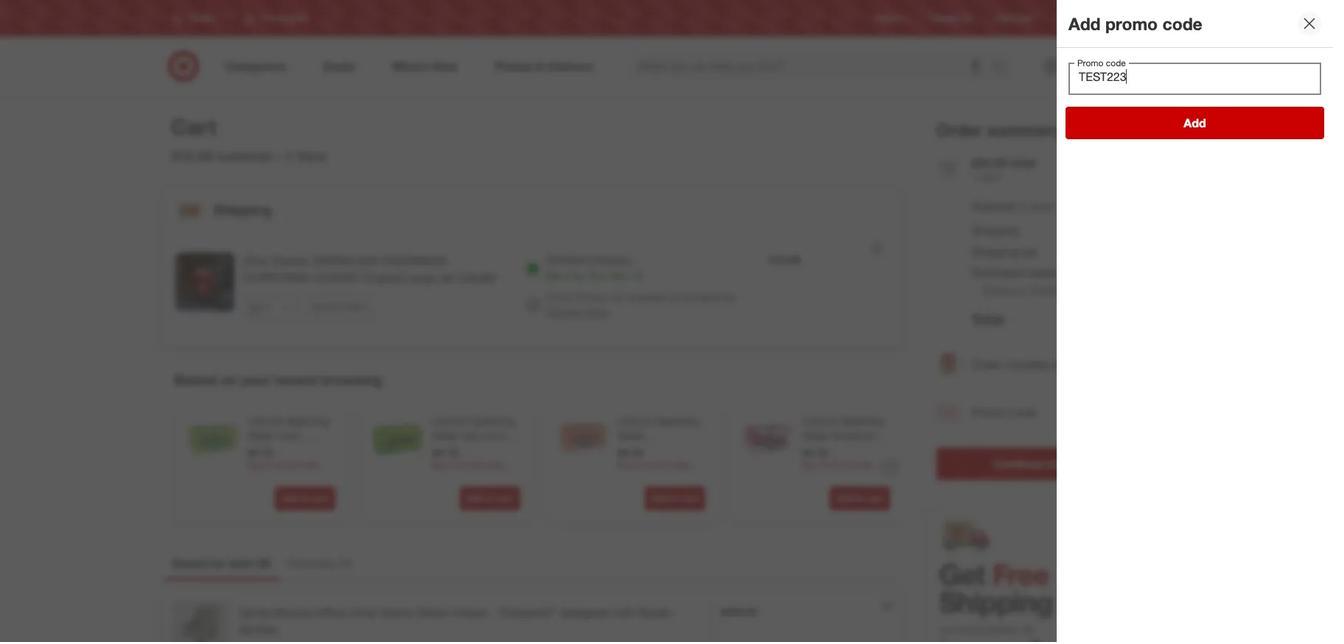 Task type: describe. For each thing, give the bounding box(es) containing it.
sparkling for lime
[[286, 415, 329, 428]]

$24.25 total 1 item
[[972, 155, 1036, 183]]

water for lime
[[247, 430, 274, 442]]

add to cart for lacroix sparkling water lime - 8pk/12 fl oz cans
[[281, 493, 328, 504]]

chair
[[350, 606, 378, 621]]

cookie
[[314, 271, 358, 285]]

based on your recent browsing
[[174, 372, 382, 388]]

studio
[[638, 606, 672, 621]]

order summary
[[936, 119, 1063, 140]]

What can we help you find? suggestions appear below search field
[[629, 50, 996, 83]]

1 ( from the left
[[257, 557, 261, 571]]

2 vertical spatial shipping
[[972, 244, 1019, 259]]

lacroix sparkling water key lime - 8pk/12 fl oz cans
[[432, 415, 514, 457]]

lacroix for lacroix sparkling water passionfruit - 8pk/12 fl oz cans
[[802, 415, 838, 428]]

candle
[[458, 271, 495, 285]]

$4.19 for key
[[432, 447, 457, 459]]

lacroix sparkling water pamplemousse (grapefruit) - 8pk/12 fl oz cans link
[[617, 414, 702, 487]]

add to cart for lacroix sparkling water key lime - 8pk/12 fl oz cans
[[466, 493, 513, 504]]

it
[[566, 270, 571, 283]]

add to cart button for lacroix sparkling water pamplemousse (grapefruit) - 8pk/12 fl oz cans
[[644, 487, 705, 511]]

find stores
[[1129, 13, 1174, 24]]

original
[[362, 271, 402, 285]]

by
[[574, 270, 585, 283]]

22oz classic sparkling cinammon christmas cookie original large jar candle
[[243, 254, 495, 285]]

order pickup not available at huntersville change store
[[546, 291, 736, 319]]

pickup
[[575, 291, 607, 304]]

cans inside lacroix sparkling water lime - 8pk/12 fl oz cans
[[304, 445, 328, 457]]

add inside add button
[[1184, 116, 1206, 130]]

find stores link
[[1129, 12, 1174, 25]]

weekly ad link
[[932, 12, 973, 25]]

$4.19 for passionfruit
[[802, 447, 827, 459]]

lacroix for lacroix sparkling water key lime - 8pk/12 fl oz cans
[[432, 415, 468, 428]]

8pk/12 inside lacroix sparkling water passionfruit - 8pk/12 fl oz cans
[[809, 445, 841, 457]]

sparkling for pamplemousse
[[656, 415, 699, 428]]

shipping for shipping shipping tax estimated taxes based on 40360
[[972, 223, 1019, 238]]

water for passionfruit
[[802, 430, 829, 442]]

santa monica office chair nocto green cream - threshold™ designed with studio mcgee
[[239, 606, 672, 637]]

4
[[342, 557, 349, 571]]

continue to checkout
[[993, 457, 1114, 471]]

pamplemousse
[[617, 445, 689, 457]]

lacroix sparkling water lime - 8pk/12 fl oz cans
[[247, 415, 329, 457]]

favorites ( 4 )
[[288, 557, 352, 571]]

cream
[[452, 606, 487, 621]]

add button
[[1066, 107, 1324, 139]]

$24.25
[[972, 155, 1007, 170]]

cart for lacroix sparkling water key lime - 8pk/12 fl oz cans
[[496, 493, 513, 504]]

continue to checkout button
[[936, 448, 1171, 480]]

at
[[670, 291, 679, 304]]

stores
[[1148, 13, 1174, 24]]

22oz classic sparkling cinammon christmas cookie original large jar candle image
[[175, 253, 234, 312]]

ad
[[962, 13, 973, 24]]

total
[[972, 311, 1004, 328]]

1 item
[[285, 148, 326, 165]]

a
[[1053, 357, 1059, 372]]

taxes
[[1028, 266, 1056, 280]]

your
[[241, 372, 270, 388]]

sparkling for passionfruit
[[841, 415, 884, 428]]

1 ) from the left
[[267, 557, 271, 571]]

0 horizontal spatial item
[[297, 148, 326, 165]]

- inside 'lacroix sparkling water key lime - 8pk/12 fl oz cans'
[[507, 430, 511, 442]]

$16.89 for $16.89 subtotal
[[171, 148, 213, 165]]

total
[[1010, 155, 1036, 170]]

huntersville
[[682, 291, 736, 304]]

standard
[[546, 254, 588, 266]]

oz inside lacroix sparkling water lime - 8pk/12 fl oz cans
[[290, 445, 301, 457]]

add to cart for lacroix sparkling water passionfruit - 8pk/12 fl oz cans
[[836, 493, 883, 504]]

oz inside lacroix sparkling water pamplemousse (grapefruit) - 8pk/12 fl oz cans
[[660, 474, 671, 487]]

add for lacroix sparkling water key lime - 8pk/12 fl oz cans
[[466, 493, 483, 504]]

lacroix sparkling water passionfruit - 8pk/12 fl oz cans
[[802, 415, 886, 472]]

available
[[627, 291, 667, 304]]

get free shipping on hundreds of thousands of items* with target redcard. apply now for a credit or debit redcard. *some restrictions apply. image
[[925, 507, 1181, 643]]

santa monica office chair nocto green cream - threshold™ designed with studio mcgee list item
[[163, 593, 901, 643]]

2
[[261, 557, 267, 571]]

target
[[1056, 13, 1080, 24]]

8pk/12 inside 'lacroix sparkling water key lime - 8pk/12 fl oz cans'
[[432, 445, 464, 457]]

large
[[405, 271, 435, 285]]

later for save for later
[[348, 302, 365, 313]]

save for later button
[[306, 296, 372, 319]]

order for order summary
[[936, 119, 983, 140]]

summary
[[987, 119, 1063, 140]]

based inside shipping shipping tax estimated taxes based on 40360
[[984, 285, 1013, 297]]

santa
[[239, 606, 270, 621]]

circle
[[1083, 13, 1105, 24]]

(1
[[1019, 201, 1028, 213]]

jar
[[439, 271, 455, 285]]

subtotal
[[217, 148, 272, 165]]

office
[[315, 606, 346, 621]]

lacroix sparkling water pamplemousse (grapefruit) - 8pk/12 fl oz cans
[[617, 415, 699, 487]]

(grapefruit)
[[617, 459, 669, 472]]

green
[[416, 606, 449, 621]]

add for lacroix sparkling water lime - 8pk/12 fl oz cans
[[281, 493, 298, 504]]

key
[[462, 430, 479, 442]]

later for saved for later ( 2 )
[[228, 557, 254, 571]]

designed
[[560, 606, 609, 621]]

code inside dialog
[[1163, 13, 1203, 34]]

santa monica office chair nocto green cream - threshold&#8482; designed with studio mcgee image
[[171, 602, 230, 643]]

checkout
[[1062, 457, 1114, 471]]

weekly
[[932, 13, 960, 24]]

add to cart for lacroix sparkling water pamplemousse (grapefruit) - 8pk/12 fl oz cans
[[651, 493, 698, 504]]

lacroix sparkling water passionfruit - 8pk/12 fl oz cans link
[[802, 414, 887, 472]]

nov
[[611, 270, 629, 283]]

to inside button
[[1047, 457, 1059, 471]]

8pk/12 inside lacroix sparkling water pamplemousse (grapefruit) - 8pk/12 fl oz cans
[[617, 474, 649, 487]]

order includes a gift
[[972, 357, 1079, 372]]

cart
[[171, 114, 216, 140]]

lacroix sparkling water key lime - 8pk/12 fl oz cans link
[[432, 414, 517, 457]]

mcgee
[[239, 623, 278, 637]]

fl inside lacroix sparkling water passionfruit - 8pk/12 fl oz cans
[[844, 445, 849, 457]]

$4.19 for pamplemousse
[[617, 447, 642, 459]]

$16.89 for $16.89
[[770, 254, 800, 266]]

0 vertical spatial 1
[[285, 148, 293, 165]]

weekly ad
[[932, 13, 973, 24]]

water for key
[[432, 430, 459, 442]]

none text field inside add promo code dialog
[[1069, 63, 1322, 95]]

redcard link
[[997, 12, 1032, 25]]

browsing
[[321, 372, 382, 388]]

sparkling for key
[[471, 415, 514, 428]]

find
[[1129, 13, 1146, 24]]

add to cart button for lacroix sparkling water key lime - 8pk/12 fl oz cans
[[459, 487, 520, 511]]

to for lacroix sparkling water key lime - 8pk/12 fl oz cans
[[485, 493, 494, 504]]

search button
[[986, 50, 1021, 85]]

not
[[610, 291, 624, 304]]

not available radio
[[525, 298, 540, 313]]

gift
[[1062, 357, 1079, 372]]

thu,
[[588, 270, 608, 283]]

- inside santa monica office chair nocto green cream - threshold™ designed with studio mcgee
[[490, 606, 495, 621]]



Task type: locate. For each thing, give the bounding box(es) containing it.
16
[[632, 270, 643, 283]]

add to cart down 'lacroix sparkling water key lime - 8pk/12 fl oz cans'
[[466, 493, 513, 504]]

to for lacroix sparkling water pamplemousse (grapefruit) - 8pk/12 fl oz cans
[[670, 493, 679, 504]]

based down estimated
[[984, 285, 1013, 297]]

add to cart down the (grapefruit)
[[651, 493, 698, 504]]

2 $4.19 from the left
[[432, 447, 457, 459]]

1 vertical spatial later
[[228, 557, 254, 571]]

2 add to cart button from the left
[[459, 487, 520, 511]]

lacroix
[[247, 415, 283, 428], [432, 415, 468, 428], [617, 415, 653, 428], [802, 415, 838, 428]]

4 add to cart from the left
[[836, 493, 883, 504]]

shipping up estimated
[[972, 244, 1019, 259]]

item
[[297, 148, 326, 165], [980, 171, 1000, 183]]

0 vertical spatial for
[[335, 302, 345, 313]]

add for lacroix sparkling water passionfruit - 8pk/12 fl oz cans
[[836, 493, 853, 504]]

shipping shipping tax estimated taxes based on 40360
[[972, 223, 1059, 297]]

lime inside 'lacroix sparkling water key lime - 8pk/12 fl oz cans'
[[482, 430, 505, 442]]

lacroix sparkling water pamplemousse (grapefruit) - 8pk/12 fl oz cans image
[[557, 414, 608, 466], [557, 414, 608, 466]]

lacroix inside lacroix sparkling water passionfruit - 8pk/12 fl oz cans
[[802, 415, 838, 428]]

with
[[613, 606, 634, 621]]

0 horizontal spatial for
[[210, 557, 225, 571]]

water left key
[[432, 430, 459, 442]]

1 horizontal spatial lime
[[482, 430, 505, 442]]

for for save
[[335, 302, 345, 313]]

on
[[1016, 285, 1028, 297], [220, 372, 237, 388]]

None radio
[[525, 262, 540, 276]]

promo code
[[972, 405, 1037, 420]]

water
[[247, 430, 274, 442], [432, 430, 459, 442], [617, 430, 644, 442], [802, 430, 829, 442]]

lime down the recent
[[277, 430, 300, 442]]

to for lacroix sparkling water passionfruit - 8pk/12 fl oz cans
[[855, 493, 864, 504]]

water for pamplemousse
[[617, 430, 644, 442]]

add to cart button for lacroix sparkling water lime - 8pk/12 fl oz cans
[[274, 487, 335, 511]]

item right the subtotal on the top left of the page
[[297, 148, 326, 165]]

sparkling up key
[[471, 415, 514, 428]]

sparkling inside 'lacroix sparkling water key lime - 8pk/12 fl oz cans'
[[471, 415, 514, 428]]

lacroix inside 'lacroix sparkling water key lime - 8pk/12 fl oz cans'
[[432, 415, 468, 428]]

fl inside 'lacroix sparkling water key lime - 8pk/12 fl oz cans'
[[467, 445, 473, 457]]

save for later
[[313, 302, 365, 313]]

on left 'your'
[[220, 372, 237, 388]]

( right favorites
[[339, 557, 342, 571]]

add to cart down lacroix sparkling water passionfruit - 8pk/12 fl oz cans at the bottom right of page
[[836, 493, 883, 504]]

order inside the order pickup not available at huntersville change store
[[546, 291, 573, 304]]

shipping down the subtotal on the top left of the page
[[213, 201, 272, 218]]

sparkling up the passionfruit
[[841, 415, 884, 428]]

add to cart button down lacroix sparkling water lime - 8pk/12 fl oz cans
[[274, 487, 335, 511]]

fl down 'based on your recent browsing'
[[282, 445, 288, 457]]

0 vertical spatial code
[[1163, 13, 1203, 34]]

1 add to cart button from the left
[[274, 487, 335, 511]]

0 horizontal spatial code
[[1010, 405, 1037, 420]]

cart up favorites ( 4 )
[[311, 493, 328, 504]]

water left the passionfruit
[[802, 430, 829, 442]]

saved
[[172, 557, 206, 571]]

shipping
[[591, 254, 630, 266]]

$4.19 for lime
[[247, 447, 272, 459]]

water inside lacroix sparkling water passionfruit - 8pk/12 fl oz cans
[[802, 430, 829, 442]]

order for order pickup not available at huntersville change store
[[546, 291, 573, 304]]

0 vertical spatial order
[[936, 119, 983, 140]]

1 vertical spatial on
[[220, 372, 237, 388]]

cart item ready to fulfill group
[[163, 235, 900, 346]]

favorites
[[288, 557, 336, 571]]

2 lime from the left
[[482, 430, 505, 442]]

oz down the (grapefruit)
[[660, 474, 671, 487]]

0 vertical spatial item
[[297, 148, 326, 165]]

item inside $24.25 total 1 item
[[980, 171, 1000, 183]]

lime inside lacroix sparkling water lime - 8pk/12 fl oz cans
[[277, 430, 300, 442]]

lacroix sparkling water lime - 8pk/12 fl oz cans image
[[187, 414, 238, 466], [187, 414, 238, 466]]

fl down the passionfruit
[[844, 445, 849, 457]]

2 add to cart from the left
[[466, 493, 513, 504]]

lacroix up the passionfruit
[[802, 415, 838, 428]]

0 vertical spatial based
[[984, 285, 1013, 297]]

- inside lacroix sparkling water pamplemousse (grapefruit) - 8pk/12 fl oz cans
[[672, 459, 676, 472]]

0 horizontal spatial 1
[[285, 148, 293, 165]]

monica
[[273, 606, 312, 621]]

1 horizontal spatial on
[[1016, 285, 1028, 297]]

sparkling inside lacroix sparkling water pamplemousse (grapefruit) - 8pk/12 fl oz cans
[[656, 415, 699, 428]]

2 water from the left
[[432, 430, 459, 442]]

$16.89 subtotal
[[171, 148, 272, 165]]

oz down the recent
[[290, 445, 301, 457]]

1 water from the left
[[247, 430, 274, 442]]

oz down the passionfruit
[[852, 445, 863, 457]]

0 horizontal spatial )
[[267, 557, 271, 571]]

22oz
[[243, 254, 268, 269]]

None text field
[[1069, 63, 1322, 95]]

add to cart button for lacroix sparkling water passionfruit - 8pk/12 fl oz cans
[[829, 487, 890, 511]]

cans inside lacroix sparkling water passionfruit - 8pk/12 fl oz cans
[[802, 459, 826, 472]]

standard shipping get it by thu, nov 16
[[546, 254, 643, 283]]

3 water from the left
[[617, 430, 644, 442]]

shipping for shipping
[[213, 201, 272, 218]]

cart down lacroix sparkling water passionfruit - 8pk/12 fl oz cans at the bottom right of page
[[866, 493, 883, 504]]

lacroix sparkling water passionfruit - 8pk/12 fl oz cans image
[[742, 414, 793, 466], [742, 414, 793, 466]]

water inside 'lacroix sparkling water key lime - 8pk/12 fl oz cans'
[[432, 430, 459, 442]]

2 vertical spatial order
[[972, 357, 1002, 372]]

order for order includes a gift
[[972, 357, 1002, 372]]

0 horizontal spatial (
[[257, 557, 261, 571]]

8pk/12 down key
[[432, 445, 464, 457]]

on inside shipping shipping tax estimated taxes based on 40360
[[1016, 285, 1028, 297]]

water down 'your'
[[247, 430, 274, 442]]

1 vertical spatial $16.89
[[770, 254, 800, 266]]

- inside lacroix sparkling water passionfruit - 8pk/12 fl oz cans
[[802, 445, 806, 457]]

add promo code
[[1069, 13, 1203, 34]]

shipping down the subtotal
[[972, 223, 1019, 238]]

1 add to cart from the left
[[281, 493, 328, 504]]

oz inside 'lacroix sparkling water key lime - 8pk/12 fl oz cans'
[[475, 445, 486, 457]]

includes
[[1005, 357, 1049, 372]]

later inside button
[[348, 302, 365, 313]]

cans inside lacroix sparkling water pamplemousse (grapefruit) - 8pk/12 fl oz cans
[[674, 474, 698, 487]]

cart down lacroix sparkling water pamplemousse (grapefruit) - 8pk/12 fl oz cans link
[[681, 493, 698, 504]]

4 lacroix from the left
[[802, 415, 838, 428]]

subtotal (1 item)
[[972, 199, 1054, 214]]

sparkling down the recent
[[286, 415, 329, 428]]

cans inside 'lacroix sparkling water key lime - 8pk/12 fl oz cans'
[[489, 445, 513, 457]]

registry link
[[875, 12, 908, 25]]

3 sparkling from the left
[[656, 415, 699, 428]]

1 cart from the left
[[311, 493, 328, 504]]

1 vertical spatial shipping
[[972, 223, 1019, 238]]

22oz classic sparkling cinammon christmas cookie original large jar candle link
[[243, 253, 502, 287]]

8pk/12 down the (grapefruit)
[[617, 474, 649, 487]]

0 horizontal spatial based
[[174, 372, 216, 388]]

8pk/12 inside lacroix sparkling water lime - 8pk/12 fl oz cans
[[247, 445, 279, 457]]

1 horizontal spatial (
[[339, 557, 342, 571]]

1 lime from the left
[[277, 430, 300, 442]]

1 horizontal spatial $16.89
[[770, 254, 800, 266]]

add to cart button down the (grapefruit)
[[644, 487, 705, 511]]

1 vertical spatial code
[[1010, 405, 1037, 420]]

1 horizontal spatial based
[[984, 285, 1013, 297]]

40360
[[1031, 285, 1059, 297]]

santa monica office chair nocto green cream - threshold™ designed with studio mcgee link
[[239, 605, 702, 639]]

item down $24.25
[[980, 171, 1000, 183]]

3 cart from the left
[[681, 493, 698, 504]]

add for lacroix sparkling water pamplemousse (grapefruit) - 8pk/12 fl oz cans
[[651, 493, 668, 504]]

lacroix for lacroix sparkling water lime - 8pk/12 fl oz cans
[[247, 415, 283, 428]]

for
[[335, 302, 345, 313], [210, 557, 225, 571]]

water up pamplemousse on the bottom
[[617, 430, 644, 442]]

8pk/12
[[247, 445, 279, 457], [432, 445, 464, 457], [809, 445, 841, 457], [617, 474, 649, 487]]

0 vertical spatial on
[[1016, 285, 1028, 297]]

4 water from the left
[[802, 430, 829, 442]]

add
[[1069, 13, 1101, 34], [1184, 116, 1206, 130], [281, 493, 298, 504], [466, 493, 483, 504], [651, 493, 668, 504], [836, 493, 853, 504]]

code right 'promo'
[[1010, 405, 1037, 420]]

classic
[[272, 254, 310, 269]]

0 horizontal spatial later
[[228, 557, 254, 571]]

saved for later ( 2 )
[[172, 557, 271, 571]]

to down lacroix sparkling water pamplemousse (grapefruit) - 8pk/12 fl oz cans link
[[670, 493, 679, 504]]

lacroix up key
[[432, 415, 468, 428]]

to down 'lacroix sparkling water key lime - 8pk/12 fl oz cans'
[[485, 493, 494, 504]]

4 $4.19 from the left
[[802, 447, 827, 459]]

redcard
[[997, 13, 1032, 24]]

registry
[[875, 13, 908, 24]]

cart for lacroix sparkling water pamplemousse (grapefruit) - 8pk/12 fl oz cans
[[681, 493, 698, 504]]

1 sparkling from the left
[[286, 415, 329, 428]]

cart down the lacroix sparkling water key lime - 8pk/12 fl oz cans 'link'
[[496, 493, 513, 504]]

to for lacroix sparkling water lime - 8pk/12 fl oz cans
[[300, 493, 309, 504]]

1 horizontal spatial item
[[980, 171, 1000, 183]]

later left 2
[[228, 557, 254, 571]]

fl inside lacroix sparkling water pamplemousse (grapefruit) - 8pk/12 fl oz cans
[[652, 474, 658, 487]]

8pk/12 down the passionfruit
[[809, 445, 841, 457]]

threshold™
[[498, 606, 557, 621]]

later
[[348, 302, 365, 313], [228, 557, 254, 571]]

1 vertical spatial for
[[210, 557, 225, 571]]

add to cart
[[281, 493, 328, 504], [466, 493, 513, 504], [651, 493, 698, 504], [836, 493, 883, 504]]

0 vertical spatial $16.89
[[171, 148, 213, 165]]

estimated
[[972, 266, 1025, 280]]

3 lacroix from the left
[[617, 415, 653, 428]]

add to cart down lacroix sparkling water lime - 8pk/12 fl oz cans
[[281, 493, 328, 504]]

lacroix inside lacroix sparkling water lime - 8pk/12 fl oz cans
[[247, 415, 283, 428]]

subtotal
[[972, 199, 1016, 214]]

change store button
[[546, 305, 608, 320]]

passionfruit
[[832, 430, 886, 442]]

1 horizontal spatial for
[[335, 302, 345, 313]]

order up change
[[546, 291, 573, 304]]

) right favorites
[[349, 557, 352, 571]]

nocto
[[381, 606, 413, 621]]

1 right the subtotal on the top left of the page
[[285, 148, 293, 165]]

4 add to cart button from the left
[[829, 487, 890, 511]]

lacroix for lacroix sparkling water pamplemousse (grapefruit) - 8pk/12 fl oz cans
[[617, 415, 653, 428]]

for for saved
[[210, 557, 225, 571]]

4 sparkling from the left
[[841, 415, 884, 428]]

0 vertical spatial later
[[348, 302, 365, 313]]

3 $4.19 from the left
[[617, 447, 642, 459]]

sparkling
[[286, 415, 329, 428], [471, 415, 514, 428], [656, 415, 699, 428], [841, 415, 884, 428]]

target circle link
[[1056, 12, 1105, 25]]

to down lacroix sparkling water lime - 8pk/12 fl oz cans
[[300, 493, 309, 504]]

cart
[[311, 493, 328, 504], [496, 493, 513, 504], [681, 493, 698, 504], [866, 493, 883, 504]]

fl down key
[[467, 445, 473, 457]]

3 add to cart button from the left
[[644, 487, 705, 511]]

0 horizontal spatial on
[[220, 372, 237, 388]]

lacroix down 'your'
[[247, 415, 283, 428]]

1 vertical spatial based
[[174, 372, 216, 388]]

2 sparkling from the left
[[471, 415, 514, 428]]

1 down $24.25
[[972, 171, 978, 183]]

2 cart from the left
[[496, 493, 513, 504]]

sparkling up pamplemousse on the bottom
[[656, 415, 699, 428]]

1 vertical spatial 1
[[972, 171, 978, 183]]

fl
[[282, 445, 288, 457], [467, 445, 473, 457], [844, 445, 849, 457], [652, 474, 658, 487]]

later right save
[[348, 302, 365, 313]]

1 inside $24.25 total 1 item
[[972, 171, 978, 183]]

sparkling inside lacroix sparkling water lime - 8pk/12 fl oz cans
[[286, 415, 329, 428]]

fl inside lacroix sparkling water lime - 8pk/12 fl oz cans
[[282, 445, 288, 457]]

1 horizontal spatial )
[[349, 557, 352, 571]]

1 horizontal spatial 1
[[972, 171, 978, 183]]

for right saved
[[210, 557, 225, 571]]

2 lacroix from the left
[[432, 415, 468, 428]]

)
[[267, 557, 271, 571], [349, 557, 352, 571]]

order up $24.25
[[936, 119, 983, 140]]

-
[[302, 430, 306, 442], [507, 430, 511, 442], [802, 445, 806, 457], [672, 459, 676, 472], [490, 606, 495, 621]]

( up santa
[[257, 557, 261, 571]]

lacroix inside lacroix sparkling water pamplemousse (grapefruit) - 8pk/12 fl oz cans
[[617, 415, 653, 428]]

lime right key
[[482, 430, 505, 442]]

for right save
[[335, 302, 345, 313]]

lacroix up pamplemousse on the bottom
[[617, 415, 653, 428]]

cart for lacroix sparkling water passionfruit - 8pk/12 fl oz cans
[[866, 493, 883, 504]]

code right the find at top
[[1163, 13, 1203, 34]]

oz down key
[[475, 445, 486, 457]]

(
[[257, 557, 261, 571], [339, 557, 342, 571]]

add to cart button
[[274, 487, 335, 511], [459, 487, 520, 511], [644, 487, 705, 511], [829, 487, 890, 511]]

- inside lacroix sparkling water lime - 8pk/12 fl oz cans
[[302, 430, 306, 442]]

lacroix sparkling water lime - 8pk/12 fl oz cans link
[[247, 414, 332, 457]]

item)
[[1031, 201, 1054, 213]]

0 vertical spatial shipping
[[213, 201, 272, 218]]

save
[[313, 302, 332, 313]]

lacroix sparkling water key lime - 8pk/12 fl oz cans image
[[372, 414, 423, 466], [372, 414, 423, 466]]

1 horizontal spatial later
[[348, 302, 365, 313]]

to right continue
[[1047, 457, 1059, 471]]

1 vertical spatial order
[[546, 291, 573, 304]]

sparkling inside lacroix sparkling water passionfruit - 8pk/12 fl oz cans
[[841, 415, 884, 428]]

0 horizontal spatial lime
[[277, 430, 300, 442]]

fl down the (grapefruit)
[[652, 474, 658, 487]]

water inside lacroix sparkling water lime - 8pk/12 fl oz cans
[[247, 430, 274, 442]]

change
[[546, 306, 582, 319]]

to down lacroix sparkling water passionfruit - 8pk/12 fl oz cans at the bottom right of page
[[855, 493, 864, 504]]

oz inside lacroix sparkling water passionfruit - 8pk/12 fl oz cans
[[852, 445, 863, 457]]

1 horizontal spatial code
[[1163, 13, 1203, 34]]

1 vertical spatial item
[[980, 171, 1000, 183]]

2 ( from the left
[[339, 557, 342, 571]]

cinammon
[[381, 254, 447, 269]]

lime
[[277, 430, 300, 442], [482, 430, 505, 442]]

order
[[936, 119, 983, 140], [546, 291, 573, 304], [972, 357, 1002, 372]]

on left 40360
[[1016, 285, 1028, 297]]

water inside lacroix sparkling water pamplemousse (grapefruit) - 8pk/12 fl oz cans
[[617, 430, 644, 442]]

4 cart from the left
[[866, 493, 883, 504]]

add to cart button down 'lacroix sparkling water key lime - 8pk/12 fl oz cans'
[[459, 487, 520, 511]]

store
[[585, 306, 608, 319]]

$4.19
[[247, 447, 272, 459], [432, 447, 457, 459], [617, 447, 642, 459], [802, 447, 827, 459]]

get
[[546, 270, 563, 283]]

0 horizontal spatial $16.89
[[171, 148, 213, 165]]

cart for lacroix sparkling water lime - 8pk/12 fl oz cans
[[311, 493, 328, 504]]

3 add to cart from the left
[[651, 493, 698, 504]]

add to cart button down lacroix sparkling water passionfruit - 8pk/12 fl oz cans at the bottom right of page
[[829, 487, 890, 511]]

) left favorites
[[267, 557, 271, 571]]

tax
[[1022, 244, 1038, 259]]

recent
[[274, 372, 317, 388]]

8pk/12 down 'your'
[[247, 445, 279, 457]]

$16.89 inside the cart item ready to fulfill group
[[770, 254, 800, 266]]

2 ) from the left
[[349, 557, 352, 571]]

for inside button
[[335, 302, 345, 313]]

target circle
[[1056, 13, 1105, 24]]

1 lacroix from the left
[[247, 415, 283, 428]]

add promo code dialog
[[1057, 0, 1333, 643]]

order left includes on the right bottom of the page
[[972, 357, 1002, 372]]

based left 'your'
[[174, 372, 216, 388]]

promo
[[972, 405, 1007, 420]]

1 $4.19 from the left
[[247, 447, 272, 459]]



Task type: vqa. For each thing, say whether or not it's contained in the screenshot.
more
no



